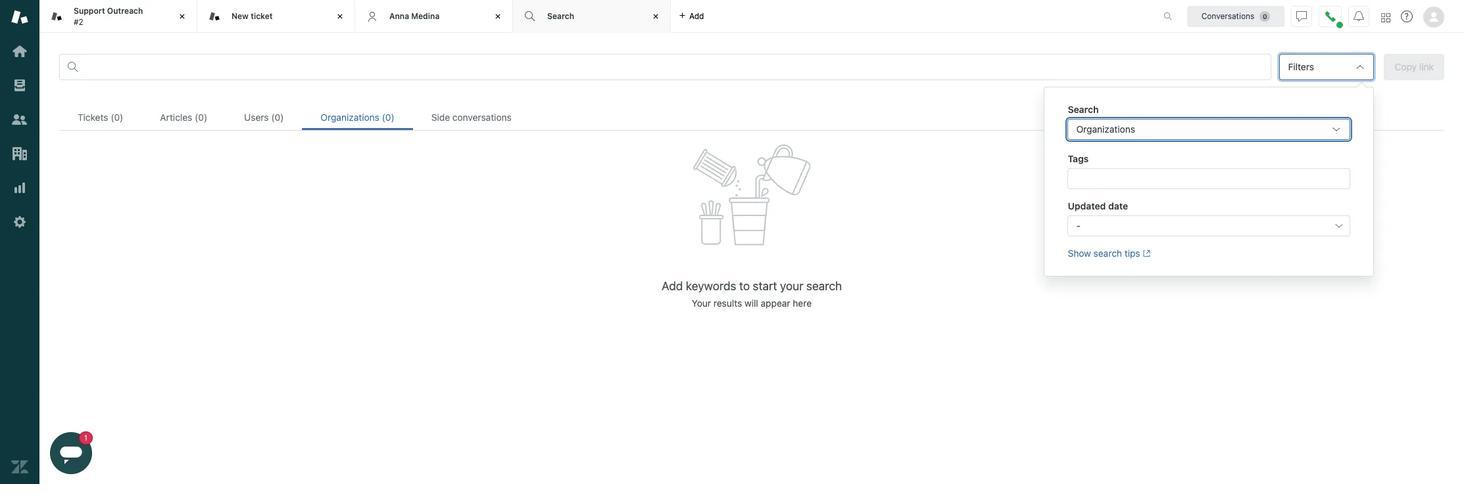 Task type: locate. For each thing, give the bounding box(es) containing it.
organizations button
[[1068, 119, 1351, 140]]

1 horizontal spatial search
[[1068, 104, 1099, 115]]

organizations image
[[11, 145, 28, 163]]

organizations inside 'popup button'
[[1077, 124, 1136, 135]]

your
[[780, 280, 804, 294]]

0 horizontal spatial organizations
[[321, 112, 380, 123]]

close image inside tab
[[176, 10, 189, 23]]

1 (0) from the left
[[111, 112, 123, 123]]

organizations (0) tab
[[302, 105, 413, 130]]

1 horizontal spatial search
[[1094, 248, 1123, 259]]

new ticket tab
[[197, 0, 355, 33]]

search tab
[[513, 0, 671, 33]]

organizations inside 'tab'
[[321, 112, 380, 123]]

tab list
[[59, 105, 1445, 131]]

search left tips at bottom
[[1094, 248, 1123, 259]]

0 vertical spatial search
[[548, 11, 575, 21]]

tab containing support outreach
[[39, 0, 197, 33]]

search up here
[[807, 280, 842, 294]]

(0)
[[111, 112, 123, 123], [195, 112, 207, 123], [271, 112, 284, 123], [382, 112, 395, 123]]

1 vertical spatial search
[[1068, 104, 1099, 115]]

add button
[[671, 0, 712, 32]]

side conversations
[[432, 112, 512, 123]]

show
[[1068, 248, 1092, 259]]

1 horizontal spatial close image
[[334, 10, 347, 23]]

(0) right tickets
[[111, 112, 123, 123]]

(0) for organizations (0)
[[382, 112, 395, 123]]

close image inside anna medina tab
[[492, 10, 505, 23]]

2 close image from the left
[[334, 10, 347, 23]]

1 vertical spatial organizations
[[1077, 124, 1136, 135]]

0 horizontal spatial search
[[548, 11, 575, 21]]

1 horizontal spatial organizations
[[1077, 124, 1136, 135]]

will
[[745, 298, 759, 310]]

3 (0) from the left
[[271, 112, 284, 123]]

search
[[548, 11, 575, 21], [1068, 104, 1099, 115]]

3 close image from the left
[[492, 10, 505, 23]]

copy link
[[1395, 61, 1435, 72]]

tab
[[39, 0, 197, 33]]

(0) right users
[[271, 112, 284, 123]]

side conversations tab
[[413, 105, 530, 130]]

1 vertical spatial search
[[807, 280, 842, 294]]

updated
[[1068, 201, 1106, 212]]

anna
[[390, 11, 409, 21]]

(0) right articles
[[195, 112, 207, 123]]

keywords
[[686, 280, 737, 294]]

search inside the add keywords to start your search your results will appear here
[[807, 280, 842, 294]]

0 vertical spatial search
[[1094, 248, 1123, 259]]

side
[[432, 112, 450, 123]]

organizations
[[321, 112, 380, 123], [1077, 124, 1136, 135]]

zendesk image
[[11, 459, 28, 476]]

1 close image from the left
[[176, 10, 189, 23]]

(0) inside tab
[[195, 112, 207, 123]]

your
[[692, 298, 711, 310]]

medina
[[411, 11, 440, 21]]

tickets (0) tab
[[59, 105, 142, 130]]

close image inside new ticket tab
[[334, 10, 347, 23]]

button displays agent's chat status as invisible. image
[[1297, 11, 1308, 21]]

new ticket
[[232, 11, 273, 21]]

search
[[1094, 248, 1123, 259], [807, 280, 842, 294]]

close image
[[176, 10, 189, 23], [334, 10, 347, 23], [492, 10, 505, 23]]

4 (0) from the left
[[382, 112, 395, 123]]

0 vertical spatial organizations
[[321, 112, 380, 123]]

users
[[244, 112, 269, 123]]

main element
[[0, 0, 39, 485]]

(0) inside 'tab'
[[382, 112, 395, 123]]

0 horizontal spatial search
[[807, 280, 842, 294]]

support outreach #2
[[74, 6, 143, 27]]

get started image
[[11, 43, 28, 60]]

anna medina
[[390, 11, 440, 21]]

zendesk support image
[[11, 9, 28, 26]]

2 horizontal spatial close image
[[492, 10, 505, 23]]

tags
[[1068, 153, 1089, 165]]

tabs tab list
[[39, 0, 1150, 33]]

notifications image
[[1354, 11, 1365, 21]]

2 (0) from the left
[[195, 112, 207, 123]]

0 horizontal spatial close image
[[176, 10, 189, 23]]

(0) left side
[[382, 112, 395, 123]]

zendesk products image
[[1382, 13, 1391, 22]]



Task type: describe. For each thing, give the bounding box(es) containing it.
tab list containing tickets (0)
[[59, 105, 1445, 131]]

close image for new ticket
[[334, 10, 347, 23]]

tips
[[1125, 248, 1141, 259]]

updated date
[[1068, 201, 1129, 212]]

copy
[[1395, 61, 1417, 72]]

admin image
[[11, 214, 28, 231]]

conversations
[[453, 112, 512, 123]]

link
[[1420, 61, 1435, 72]]

results
[[714, 298, 742, 310]]

add
[[662, 280, 683, 294]]

organizations for organizations (0)
[[321, 112, 380, 123]]

conversations button
[[1188, 6, 1285, 27]]

to
[[740, 280, 750, 294]]

support
[[74, 6, 105, 16]]

close image for anna medina
[[492, 10, 505, 23]]

(0) for articles (0)
[[195, 112, 207, 123]]

- button
[[1068, 216, 1351, 237]]

add
[[690, 11, 704, 21]]

close image
[[650, 10, 663, 23]]

organizations (0)
[[321, 112, 395, 123]]

outreach
[[107, 6, 143, 16]]

-
[[1077, 220, 1081, 232]]

filters
[[1289, 61, 1315, 72]]

here
[[793, 298, 812, 310]]

articles (0)
[[160, 112, 207, 123]]

customers image
[[11, 111, 28, 128]]

anna medina tab
[[355, 0, 513, 33]]

show search tips
[[1068, 248, 1141, 259]]

users (0)
[[244, 112, 284, 123]]

ticket
[[251, 11, 273, 21]]

articles
[[160, 112, 192, 123]]

tickets (0)
[[78, 112, 123, 123]]

add keywords to start your search your results will appear here
[[662, 280, 842, 310]]

reporting image
[[11, 180, 28, 197]]

organizations for organizations
[[1077, 124, 1136, 135]]

(opens in a new tab) image
[[1141, 250, 1151, 258]]

#2
[[74, 17, 83, 27]]

tags element
[[1068, 168, 1351, 190]]

(0) for users (0)
[[271, 112, 284, 123]]

get help image
[[1402, 11, 1414, 22]]

copy link button
[[1385, 54, 1445, 80]]

start
[[753, 280, 777, 294]]

show search tips link
[[1068, 248, 1151, 259]]

conversations
[[1202, 11, 1255, 21]]

articles (0) tab
[[142, 105, 226, 130]]

views image
[[11, 77, 28, 94]]

tickets
[[78, 112, 108, 123]]

date
[[1109, 201, 1129, 212]]

(0) for tickets (0)
[[111, 112, 123, 123]]

new
[[232, 11, 249, 21]]

filters button
[[1280, 54, 1375, 80]]

users (0) tab
[[226, 105, 302, 130]]

search inside "tab"
[[548, 11, 575, 21]]

appear
[[761, 298, 791, 310]]



Task type: vqa. For each thing, say whether or not it's contained in the screenshot.
The English (United States)
no



